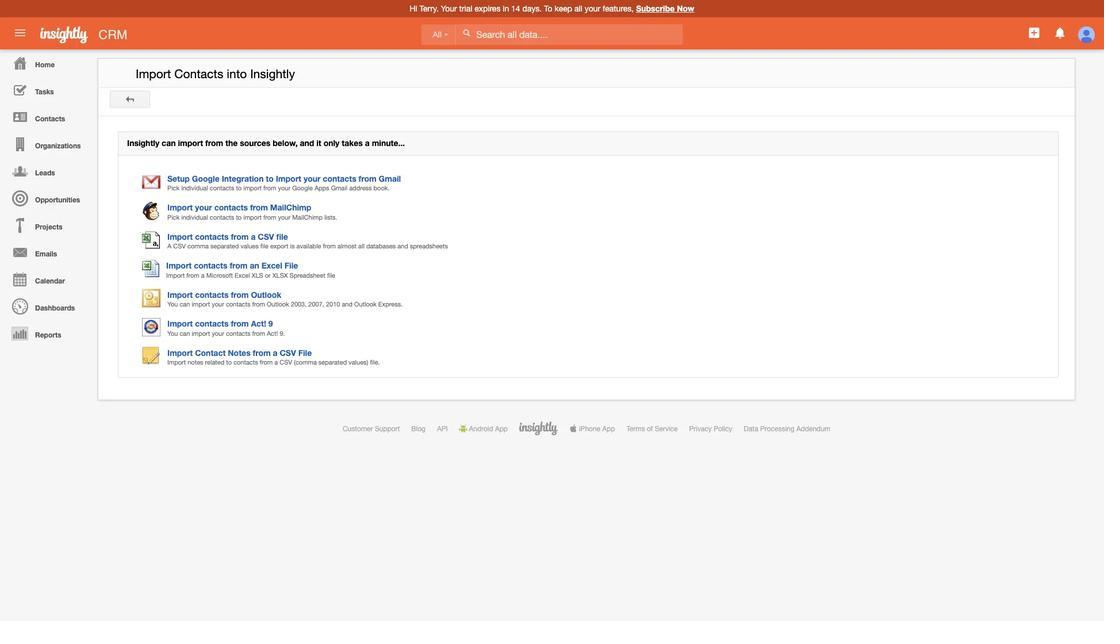 Task type: describe. For each thing, give the bounding box(es) containing it.
contacts inside 'link'
[[35, 114, 65, 123]]

file inside import contacts from an excel file import from a microsoft excel xls or xlsx spreadsheet file
[[285, 261, 298, 270]]

import for import contact notes from a csv file import notes related to contacts from a csv (comma separated values) file.
[[167, 348, 193, 357]]

calendar
[[35, 277, 65, 285]]

csv right a at the left top of page
[[173, 242, 186, 250]]

9
[[268, 319, 273, 328]]

2003,
[[291, 301, 307, 308]]

import contacts from a csv file link
[[167, 232, 288, 241]]

app for iphone app
[[602, 424, 615, 432]]

0 vertical spatial can
[[162, 138, 176, 148]]

can inside import contacts from act! 9 you can import your contacts from act! 9.
[[180, 330, 190, 337]]

white image
[[463, 29, 471, 37]]

organizations
[[35, 141, 81, 150]]

into
[[227, 67, 247, 81]]

contacts link
[[3, 104, 92, 131]]

spreadsheet
[[290, 271, 325, 279]]

almost
[[338, 242, 357, 250]]

leads
[[35, 169, 55, 177]]

0 horizontal spatial act!
[[251, 319, 266, 328]]

csv left (comma
[[280, 359, 292, 366]]

notes image
[[142, 347, 167, 365]]

import your contacts from mailchimp pick individual contacts to import from your mailchimp lists.
[[167, 203, 337, 221]]

processing
[[760, 424, 795, 432]]

pick inside setup google integration to import your contacts from gmail pick individual contacts to import from your google apps gmail address book.
[[167, 184, 180, 192]]

of
[[647, 424, 653, 432]]

setup google integration to import your contacts from gmail pick individual contacts to import from your google apps gmail address book.
[[167, 174, 401, 192]]

separated inside import contacts from a csv file a csv comma separated values file export is available from almost all databases and spreadsheets
[[210, 242, 239, 250]]

android
[[469, 424, 493, 432]]

to inside import your contacts from mailchimp pick individual contacts to import from your mailchimp lists.
[[236, 213, 242, 221]]

back image
[[126, 95, 134, 103]]

your inside import contacts from outlook you can import your contacts from outlook 2003, 2007, 2010 and outlook express.
[[212, 301, 224, 308]]

act image
[[142, 318, 167, 336]]

import contact notes from a csv file import notes related to contacts from a csv (comma separated values) file.
[[167, 348, 380, 366]]

file inside import contacts from an excel file import from a microsoft excel xls or xlsx spreadsheet file
[[327, 271, 335, 279]]

9.
[[280, 330, 285, 337]]

organizations link
[[3, 131, 92, 158]]

blog
[[411, 424, 426, 432]]

individual inside setup google integration to import your contacts from gmail pick individual contacts to import from your google apps gmail address book.
[[181, 184, 208, 192]]

import inside setup google integration to import your contacts from gmail pick individual contacts to import from your google apps gmail address book.
[[243, 184, 262, 192]]

terms of service
[[627, 424, 678, 432]]

minute...
[[372, 138, 405, 148]]

customer support link
[[343, 424, 400, 432]]

import for import contacts from a csv file a csv comma separated values file export is available from almost all databases and spreadsheets
[[167, 232, 193, 241]]

file.
[[370, 359, 380, 366]]

iphone app link
[[569, 424, 615, 432]]

values
[[241, 242, 259, 250]]

emails link
[[3, 239, 92, 266]]

an
[[250, 261, 259, 270]]

address
[[349, 184, 372, 192]]

your up apps
[[304, 174, 321, 183]]

your down "setup google integration to import your contacts from gmail" link
[[278, 184, 291, 192]]

a down 9
[[273, 348, 278, 357]]

below,
[[273, 138, 298, 148]]

1 vertical spatial act!
[[267, 330, 278, 337]]

import contacts from act! 9 link
[[167, 319, 273, 328]]

comma
[[188, 242, 209, 250]]

blog link
[[411, 424, 426, 432]]

you inside import contacts from outlook you can import your contacts from outlook 2003, 2007, 2010 and outlook express.
[[167, 301, 178, 308]]

android app link
[[459, 424, 508, 432]]

from down "setup google integration to import your contacts from gmail" link
[[263, 184, 276, 192]]

projects
[[35, 223, 62, 231]]

and inside import contacts from outlook you can import your contacts from outlook 2003, 2007, 2010 and outlook express.
[[342, 301, 353, 308]]

contacts inside import contacts from an excel file import from a microsoft excel xls or xlsx spreadsheet file
[[194, 261, 227, 270]]

is
[[290, 242, 295, 250]]

a
[[167, 242, 171, 250]]

and inside import contacts from a csv file a csv comma separated values file export is available from almost all databases and spreadsheets
[[397, 242, 408, 250]]

from up the export
[[263, 213, 276, 221]]

support
[[375, 424, 400, 432]]

in
[[503, 4, 509, 13]]

keep
[[555, 4, 572, 13]]

import contact notes from a csv file link
[[167, 348, 312, 357]]

spreadsheets
[[410, 242, 448, 250]]

contacts up contact
[[195, 319, 229, 328]]

a inside import contacts from a csv file a csv comma separated values file export is available from almost all databases and spreadsheets
[[251, 232, 256, 241]]

the
[[225, 138, 238, 148]]

a right takes
[[365, 138, 370, 148]]

can inside import contacts from outlook you can import your contacts from outlook 2003, 2007, 2010 and outlook express.
[[180, 301, 190, 308]]

express.
[[378, 301, 403, 308]]

it
[[316, 138, 321, 148]]

0 vertical spatial excel
[[261, 261, 282, 270]]

import inside import your contacts from mailchimp pick individual contacts to import from your mailchimp lists.
[[243, 213, 262, 221]]

crm
[[99, 27, 127, 42]]

export
[[270, 242, 288, 250]]

1 horizontal spatial google
[[292, 184, 313, 192]]

a left (comma
[[274, 359, 278, 366]]

addendum
[[797, 424, 831, 432]]

0 horizontal spatial insightly
[[127, 138, 159, 148]]

from down integration
[[250, 203, 268, 212]]

from right notes
[[253, 348, 271, 357]]

outlook left express.
[[354, 301, 377, 308]]

import contacts into insightly
[[136, 67, 295, 81]]

home link
[[3, 49, 92, 76]]

insightly can import from the sources below, and it only takes a minute...
[[127, 138, 405, 148]]

1 vertical spatial excel
[[235, 271, 250, 279]]

to inside the import contact notes from a csv file import notes related to contacts from a csv (comma separated values) file.
[[226, 359, 232, 366]]

to right integration
[[266, 174, 274, 183]]

subscribe now link
[[636, 4, 694, 13]]

api link
[[437, 424, 448, 432]]

a inside import contacts from an excel file import from a microsoft excel xls or xlsx spreadsheet file
[[201, 271, 205, 279]]

from left "an"
[[230, 261, 248, 270]]

import for import contacts into insightly
[[136, 67, 171, 81]]

databases
[[366, 242, 396, 250]]

all inside import contacts from a csv file a csv comma separated values file export is available from almost all databases and spreadsheets
[[358, 242, 365, 250]]

import contacts from outlook link
[[167, 290, 281, 299]]

linkedin image
[[142, 202, 167, 220]]

lists.
[[324, 213, 337, 221]]

projects link
[[3, 212, 92, 239]]

iphone app
[[579, 424, 615, 432]]

integration
[[222, 174, 264, 183]]

import up setup
[[178, 138, 203, 148]]

0 vertical spatial insightly
[[250, 67, 295, 81]]

navigation containing home
[[0, 49, 92, 347]]

0 vertical spatial and
[[300, 138, 314, 148]]

data processing addendum link
[[744, 424, 831, 432]]

terry.
[[420, 4, 439, 13]]

contacts down integration
[[210, 184, 234, 192]]

policy
[[714, 424, 732, 432]]

to
[[544, 4, 552, 13]]

features,
[[603, 4, 634, 13]]

import contacts from outlook you can import your contacts from outlook 2003, 2007, 2010 and outlook express.
[[167, 290, 403, 308]]

import inside import contacts from outlook you can import your contacts from outlook 2003, 2007, 2010 and outlook express.
[[192, 301, 210, 308]]

iphone
[[579, 424, 600, 432]]

home
[[35, 60, 55, 68]]



Task type: vqa. For each thing, say whether or not it's contained in the screenshot.
Mailbox
no



Task type: locate. For each thing, give the bounding box(es) containing it.
0 horizontal spatial separated
[[210, 242, 239, 250]]

0 vertical spatial pick
[[167, 184, 180, 192]]

1 vertical spatial separated
[[319, 359, 347, 366]]

can right "act" icon
[[180, 330, 190, 337]]

all right the 'keep'
[[575, 4, 582, 13]]

import your contacts from mailchimp link
[[167, 203, 311, 212]]

all link
[[421, 24, 456, 45]]

expires
[[475, 4, 501, 13]]

outlook
[[251, 290, 281, 299], [267, 301, 289, 308], [354, 301, 377, 308]]

0 vertical spatial you
[[167, 301, 178, 308]]

1 vertical spatial contacts
[[35, 114, 65, 123]]

contacts up microsoft
[[194, 261, 227, 270]]

1 pick from the top
[[167, 184, 180, 192]]

dashboards
[[35, 304, 75, 312]]

text file image
[[142, 231, 167, 249]]

import contacts from a csv file a csv comma separated values file export is available from almost all databases and spreadsheets
[[167, 232, 448, 250]]

1 horizontal spatial excel
[[261, 261, 282, 270]]

1 vertical spatial you
[[167, 330, 178, 337]]

Search all data.... text field
[[456, 24, 683, 45]]

gmail
[[379, 174, 401, 183], [331, 184, 347, 192]]

1 horizontal spatial file
[[276, 232, 288, 241]]

contacts down import your contacts from mailchimp link
[[210, 213, 234, 221]]

all
[[433, 30, 442, 39]]

import inside import contacts from a csv file a csv comma separated values file export is available from almost all databases and spreadsheets
[[167, 232, 193, 241]]

excel up or
[[261, 261, 282, 270]]

file up xlsx
[[285, 261, 298, 270]]

sources
[[240, 138, 271, 148]]

contacts inside the import contact notes from a csv file import notes related to contacts from a csv (comma separated values) file.
[[234, 359, 258, 366]]

emails
[[35, 250, 57, 258]]

text file image
[[142, 260, 166, 277]]

0 vertical spatial google
[[192, 174, 220, 183]]

import inside setup google integration to import your contacts from gmail pick individual contacts to import from your google apps gmail address book.
[[276, 174, 301, 183]]

contacts down 'import contact notes from a csv file' link
[[234, 359, 258, 366]]

0 vertical spatial act!
[[251, 319, 266, 328]]

and
[[300, 138, 314, 148], [397, 242, 408, 250], [342, 301, 353, 308]]

2 app from the left
[[602, 424, 615, 432]]

contacts up apps
[[323, 174, 356, 183]]

1 vertical spatial mailchimp
[[292, 213, 323, 221]]

a left microsoft
[[201, 271, 205, 279]]

your down import contacts from act! 9 link
[[212, 330, 224, 337]]

0 vertical spatial contacts
[[174, 67, 223, 81]]

import down import your contacts from mailchimp link
[[243, 213, 262, 221]]

tasks link
[[3, 76, 92, 104]]

0 horizontal spatial google
[[192, 174, 220, 183]]

import down import contacts from act! 9 link
[[192, 330, 210, 337]]

0 horizontal spatial app
[[495, 424, 508, 432]]

1 horizontal spatial app
[[602, 424, 615, 432]]

1 vertical spatial pick
[[167, 213, 180, 221]]

1 vertical spatial file
[[260, 242, 268, 250]]

google right setup
[[192, 174, 220, 183]]

days.
[[523, 4, 542, 13]]

file
[[285, 261, 298, 270], [298, 348, 312, 357]]

file right values
[[260, 242, 268, 250]]

and left "it"
[[300, 138, 314, 148]]

1 horizontal spatial separated
[[319, 359, 347, 366]]

0 vertical spatial gmail
[[379, 174, 401, 183]]

only
[[324, 138, 340, 148]]

available
[[296, 242, 321, 250]]

file right spreadsheet
[[327, 271, 335, 279]]

contacts
[[174, 67, 223, 81], [35, 114, 65, 123]]

from left the
[[205, 138, 223, 148]]

insightly right into
[[250, 67, 295, 81]]

hi
[[410, 4, 417, 13]]

contacts inside import contacts from a csv file a csv comma separated values file export is available from almost all databases and spreadsheets
[[195, 232, 229, 241]]

opportunities link
[[3, 185, 92, 212]]

from left microsoft
[[186, 271, 199, 279]]

1 vertical spatial individual
[[181, 213, 208, 221]]

all right almost
[[358, 242, 365, 250]]

file up the export
[[276, 232, 288, 241]]

from down import contacts from an excel file import from a microsoft excel xls or xlsx spreadsheet file
[[231, 290, 249, 299]]

file inside the import contact notes from a csv file import notes related to contacts from a csv (comma separated values) file.
[[298, 348, 312, 357]]

1 you from the top
[[167, 301, 178, 308]]

terms
[[627, 424, 645, 432]]

csv up (comma
[[280, 348, 296, 357]]

import
[[178, 138, 203, 148], [243, 184, 262, 192], [243, 213, 262, 221], [192, 301, 210, 308], [192, 330, 210, 337]]

from up 'import contact notes from a csv file' link
[[231, 319, 249, 328]]

to down notes
[[226, 359, 232, 366]]

contacts down microsoft
[[195, 290, 229, 299]]

import inside import contacts from act! 9 you can import your contacts from act! 9.
[[192, 330, 210, 337]]

contacts up organizations link
[[35, 114, 65, 123]]

and right 2010
[[342, 301, 353, 308]]

import for import contacts from act! 9 you can import your contacts from act! 9.
[[167, 319, 193, 328]]

0 horizontal spatial contacts
[[35, 114, 65, 123]]

from up address
[[359, 174, 377, 183]]

insightly up gmail image
[[127, 138, 159, 148]]

2 pick from the top
[[167, 213, 180, 221]]

pick inside import your contacts from mailchimp pick individual contacts to import from your mailchimp lists.
[[167, 213, 180, 221]]

mailchimp down setup google integration to import your contacts from gmail pick individual contacts to import from your google apps gmail address book. at the top of page
[[270, 203, 311, 212]]

privacy
[[689, 424, 712, 432]]

import for import your contacts from mailchimp pick individual contacts to import from your mailchimp lists.
[[167, 203, 193, 212]]

notes
[[228, 348, 251, 357]]

1 vertical spatial google
[[292, 184, 313, 192]]

1 horizontal spatial act!
[[267, 330, 278, 337]]

google
[[192, 174, 220, 183], [292, 184, 313, 192]]

from
[[205, 138, 223, 148], [359, 174, 377, 183], [263, 184, 276, 192], [250, 203, 268, 212], [263, 213, 276, 221], [231, 232, 249, 241], [323, 242, 336, 250], [230, 261, 248, 270], [186, 271, 199, 279], [231, 290, 249, 299], [252, 301, 265, 308], [231, 319, 249, 328], [252, 330, 265, 337], [253, 348, 271, 357], [260, 359, 273, 366]]

can right outlook icon
[[180, 301, 190, 308]]

contacts up notes
[[226, 330, 250, 337]]

0 vertical spatial individual
[[181, 184, 208, 192]]

reports
[[35, 331, 61, 339]]

1 horizontal spatial all
[[575, 4, 582, 13]]

separated left values)
[[319, 359, 347, 366]]

0 horizontal spatial excel
[[235, 271, 250, 279]]

book.
[[374, 184, 390, 192]]

csv
[[258, 232, 274, 241], [173, 242, 186, 250], [280, 348, 296, 357], [280, 359, 292, 366]]

individual
[[181, 184, 208, 192], [181, 213, 208, 221]]

separated down import contacts from a csv file link
[[210, 242, 239, 250]]

from down the 'xls'
[[252, 301, 265, 308]]

file up (comma
[[298, 348, 312, 357]]

your up import contacts from a csv file link
[[195, 203, 212, 212]]

gmail up "book."
[[379, 174, 401, 183]]

calendar link
[[3, 266, 92, 293]]

act! down 9
[[267, 330, 278, 337]]

now
[[677, 4, 694, 13]]

your down import contacts from outlook link
[[212, 301, 224, 308]]

import contacts from an excel file link
[[166, 261, 298, 270]]

pick up a at the left top of page
[[167, 213, 180, 221]]

excel down import contacts from an excel file 'link'
[[235, 271, 250, 279]]

import contacts from act! 9 you can import your contacts from act! 9.
[[167, 319, 285, 337]]

separated
[[210, 242, 239, 250], [319, 359, 347, 366]]

contacts up comma
[[195, 232, 229, 241]]

notifications image
[[1053, 26, 1067, 40]]

act! left 9
[[251, 319, 266, 328]]

0 horizontal spatial all
[[358, 242, 365, 250]]

privacy policy link
[[689, 424, 732, 432]]

0 vertical spatial separated
[[210, 242, 239, 250]]

1 vertical spatial gmail
[[331, 184, 347, 192]]

you up "act" icon
[[167, 301, 178, 308]]

import
[[136, 67, 171, 81], [276, 174, 301, 183], [167, 203, 193, 212], [167, 232, 193, 241], [166, 261, 192, 270], [166, 271, 185, 279], [167, 290, 193, 299], [167, 319, 193, 328], [167, 348, 193, 357], [167, 359, 186, 366]]

from left almost
[[323, 242, 336, 250]]

trial
[[459, 4, 472, 13]]

gmail image
[[142, 173, 167, 191]]

2 vertical spatial can
[[180, 330, 190, 337]]

0 horizontal spatial gmail
[[331, 184, 347, 192]]

1 vertical spatial all
[[358, 242, 365, 250]]

to down integration
[[236, 184, 242, 192]]

outlook image
[[142, 289, 167, 307]]

your left the features,
[[585, 4, 601, 13]]

terms of service link
[[627, 424, 678, 432]]

your
[[585, 4, 601, 13], [304, 174, 321, 183], [278, 184, 291, 192], [195, 203, 212, 212], [278, 213, 291, 221], [212, 301, 224, 308], [212, 330, 224, 337]]

0 horizontal spatial file
[[260, 242, 268, 250]]

gmail right apps
[[331, 184, 347, 192]]

app right the iphone at bottom right
[[602, 424, 615, 432]]

you inside import contacts from act! 9 you can import your contacts from act! 9.
[[167, 330, 178, 337]]

2 horizontal spatial file
[[327, 271, 335, 279]]

individual down setup
[[181, 184, 208, 192]]

apps
[[315, 184, 329, 192]]

can up setup
[[162, 138, 176, 148]]

app right android
[[495, 424, 508, 432]]

2 horizontal spatial and
[[397, 242, 408, 250]]

hi terry. your trial expires in 14 days. to keep all your features, subscribe now
[[410, 4, 694, 13]]

contacts up import contacts from a csv file link
[[214, 203, 248, 212]]

app for android app
[[495, 424, 508, 432]]

your up the export
[[278, 213, 291, 221]]

1 horizontal spatial and
[[342, 301, 353, 308]]

1 horizontal spatial insightly
[[250, 67, 295, 81]]

import for import contacts from an excel file import from a microsoft excel xls or xlsx spreadsheet file
[[166, 261, 192, 270]]

microsoft
[[206, 271, 233, 279]]

1 individual from the top
[[181, 184, 208, 192]]

you up notes icon
[[167, 330, 178, 337]]

1 horizontal spatial gmail
[[379, 174, 401, 183]]

subscribe
[[636, 4, 675, 13]]

contacts down import contacts from outlook link
[[226, 301, 250, 308]]

or
[[265, 271, 271, 279]]

(comma
[[294, 359, 317, 366]]

1 vertical spatial file
[[298, 348, 312, 357]]

separated inside the import contact notes from a csv file import notes related to contacts from a csv (comma separated values) file.
[[319, 359, 347, 366]]

1 vertical spatial can
[[180, 301, 190, 308]]

service
[[655, 424, 678, 432]]

1 vertical spatial insightly
[[127, 138, 159, 148]]

outlook down or
[[251, 290, 281, 299]]

your inside import contacts from act! 9 you can import your contacts from act! 9.
[[212, 330, 224, 337]]

pick
[[167, 184, 180, 192], [167, 213, 180, 221]]

data processing addendum
[[744, 424, 831, 432]]

xlsx
[[272, 271, 288, 279]]

from left 9.
[[252, 330, 265, 337]]

mailchimp left lists.
[[292, 213, 323, 221]]

from up values
[[231, 232, 249, 241]]

1 horizontal spatial contacts
[[174, 67, 223, 81]]

import inside import contacts from outlook you can import your contacts from outlook 2003, 2007, 2010 and outlook express.
[[167, 290, 193, 299]]

outlook up 9
[[267, 301, 289, 308]]

mailchimp
[[270, 203, 311, 212], [292, 213, 323, 221]]

2007,
[[308, 301, 324, 308]]

api
[[437, 424, 448, 432]]

2 vertical spatial and
[[342, 301, 353, 308]]

import inside import contacts from act! 9 you can import your contacts from act! 9.
[[167, 319, 193, 328]]

to down import your contacts from mailchimp link
[[236, 213, 242, 221]]

import down import contacts from outlook link
[[192, 301, 210, 308]]

import down integration
[[243, 184, 262, 192]]

0 vertical spatial mailchimp
[[270, 203, 311, 212]]

contacts left into
[[174, 67, 223, 81]]

from down 'import contact notes from a csv file' link
[[260, 359, 273, 366]]

0 vertical spatial file
[[276, 232, 288, 241]]

excel
[[261, 261, 282, 270], [235, 271, 250, 279]]

file
[[276, 232, 288, 241], [260, 242, 268, 250], [327, 271, 335, 279]]

contact
[[195, 348, 226, 357]]

setup
[[167, 174, 190, 183]]

0 vertical spatial all
[[575, 4, 582, 13]]

14
[[511, 4, 520, 13]]

and right databases
[[397, 242, 408, 250]]

1 app from the left
[[495, 424, 508, 432]]

navigation
[[0, 49, 92, 347]]

a
[[365, 138, 370, 148], [251, 232, 256, 241], [201, 271, 205, 279], [273, 348, 278, 357], [274, 359, 278, 366]]

individual inside import your contacts from mailchimp pick individual contacts to import from your mailchimp lists.
[[181, 213, 208, 221]]

1 vertical spatial and
[[397, 242, 408, 250]]

customer
[[343, 424, 373, 432]]

import for import contacts from outlook you can import your contacts from outlook 2003, 2007, 2010 and outlook express.
[[167, 290, 193, 299]]

leads link
[[3, 158, 92, 185]]

0 vertical spatial file
[[285, 261, 298, 270]]

android app
[[469, 424, 508, 432]]

can
[[162, 138, 176, 148], [180, 301, 190, 308], [180, 330, 190, 337]]

import inside import your contacts from mailchimp pick individual contacts to import from your mailchimp lists.
[[167, 203, 193, 212]]

0 horizontal spatial and
[[300, 138, 314, 148]]

insightly
[[250, 67, 295, 81], [127, 138, 159, 148]]

individual up comma
[[181, 213, 208, 221]]

2 you from the top
[[167, 330, 178, 337]]

customer support
[[343, 424, 400, 432]]

values)
[[349, 359, 368, 366]]

pick down setup
[[167, 184, 180, 192]]

google left apps
[[292, 184, 313, 192]]

2 vertical spatial file
[[327, 271, 335, 279]]

privacy policy
[[689, 424, 732, 432]]

dashboards link
[[3, 293, 92, 320]]

a up values
[[251, 232, 256, 241]]

csv up the export
[[258, 232, 274, 241]]

import contacts from an excel file import from a microsoft excel xls or xlsx spreadsheet file
[[166, 261, 335, 279]]

xls
[[252, 271, 263, 279]]

2 individual from the top
[[181, 213, 208, 221]]

takes
[[342, 138, 363, 148]]



